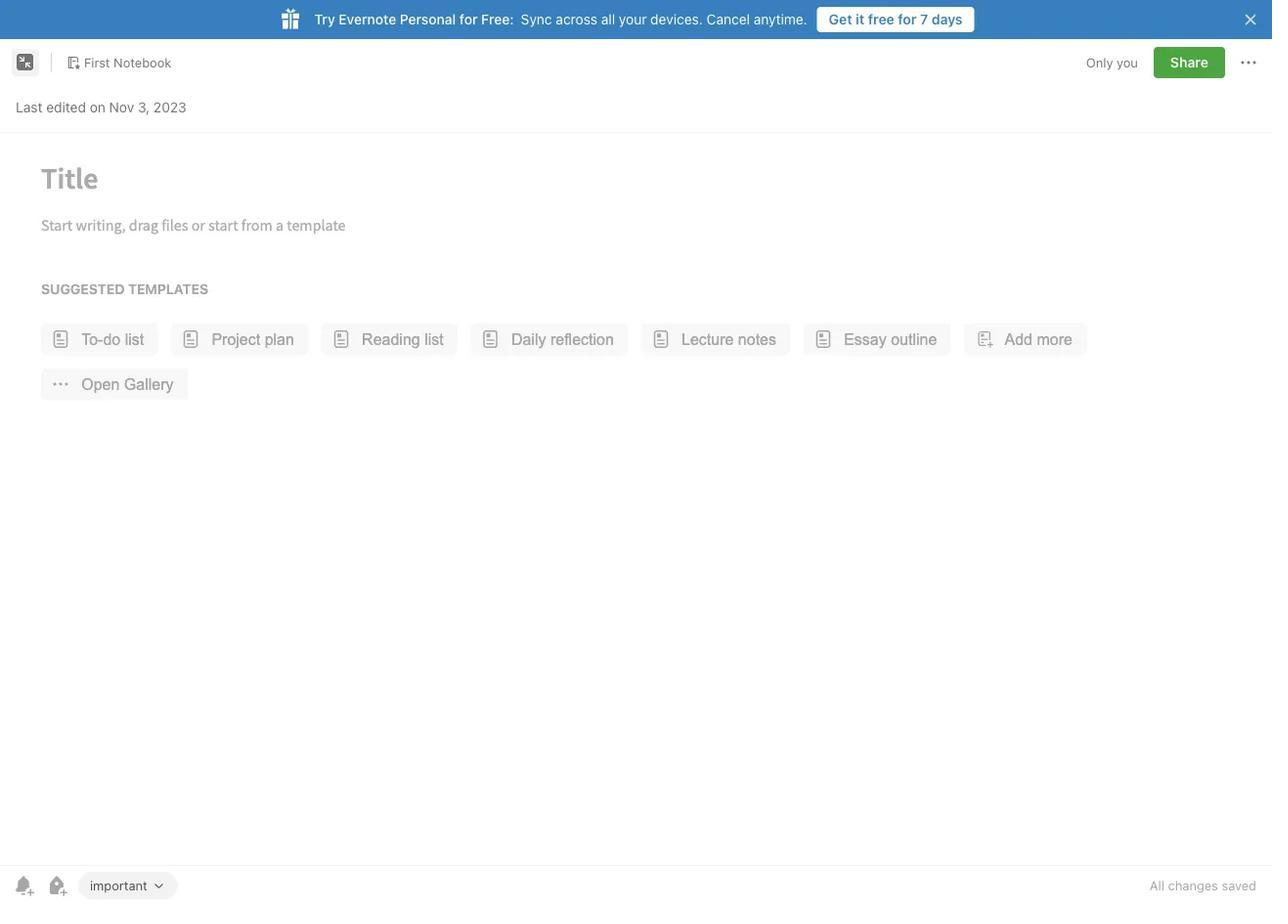 Task type: vqa. For each thing, say whether or not it's contained in the screenshot.
you
yes



Task type: locate. For each thing, give the bounding box(es) containing it.
for inside button
[[898, 11, 917, 27]]

2 for from the left
[[898, 11, 917, 27]]

get
[[829, 11, 852, 27]]

for
[[460, 11, 478, 27], [898, 11, 917, 27]]

changes
[[1168, 879, 1219, 893]]

for for 7
[[898, 11, 917, 27]]

1 for from the left
[[460, 11, 478, 27]]

for left free:
[[460, 11, 478, 27]]

your
[[619, 11, 647, 27]]

for left the 7
[[898, 11, 917, 27]]

0 horizontal spatial for
[[460, 11, 478, 27]]

1 horizontal spatial for
[[898, 11, 917, 27]]

free
[[868, 11, 895, 27]]

for for free:
[[460, 11, 478, 27]]

important button
[[78, 872, 178, 900]]

only you
[[1086, 55, 1138, 70]]

get it free for 7 days
[[829, 11, 963, 27]]

nov
[[109, 99, 134, 115]]

evernote
[[339, 11, 396, 27]]

first
[[84, 55, 110, 70]]

important Tag actions field
[[147, 879, 166, 893]]

first notebook
[[84, 55, 171, 70]]

edited
[[46, 99, 86, 115]]

Note Editor text field
[[0, 133, 1272, 866]]

first notebook button
[[60, 49, 178, 76]]

all
[[601, 11, 615, 27]]

add tag image
[[45, 874, 68, 898]]

personal
[[400, 11, 456, 27]]

on
[[90, 99, 106, 115]]

anytime.
[[754, 11, 808, 27]]



Task type: describe. For each thing, give the bounding box(es) containing it.
all
[[1150, 879, 1165, 893]]

sync
[[521, 11, 552, 27]]

More actions field
[[1237, 47, 1261, 78]]

7
[[920, 11, 928, 27]]

days
[[932, 11, 963, 27]]

it
[[856, 11, 865, 27]]

collapse note image
[[14, 51, 37, 74]]

devices.
[[651, 11, 703, 27]]

cancel
[[707, 11, 750, 27]]

across
[[556, 11, 598, 27]]

try evernote personal for free: sync across all your devices. cancel anytime.
[[314, 11, 808, 27]]

last edited on nov 3, 2023
[[16, 99, 187, 115]]

3,
[[138, 99, 150, 115]]

note window element
[[0, 39, 1272, 906]]

all changes saved
[[1150, 879, 1257, 893]]

saved
[[1222, 879, 1257, 893]]

important
[[90, 878, 147, 893]]

you
[[1117, 55, 1138, 70]]

share button
[[1154, 47, 1225, 78]]

try
[[314, 11, 335, 27]]

only
[[1086, 55, 1114, 70]]

notebook
[[114, 55, 171, 70]]

get it free for 7 days button
[[817, 7, 975, 32]]

more actions image
[[1237, 51, 1261, 74]]

free:
[[481, 11, 514, 27]]

add a reminder image
[[12, 874, 35, 898]]

last
[[16, 99, 42, 115]]

share
[[1171, 54, 1209, 70]]

2023
[[153, 99, 187, 115]]



